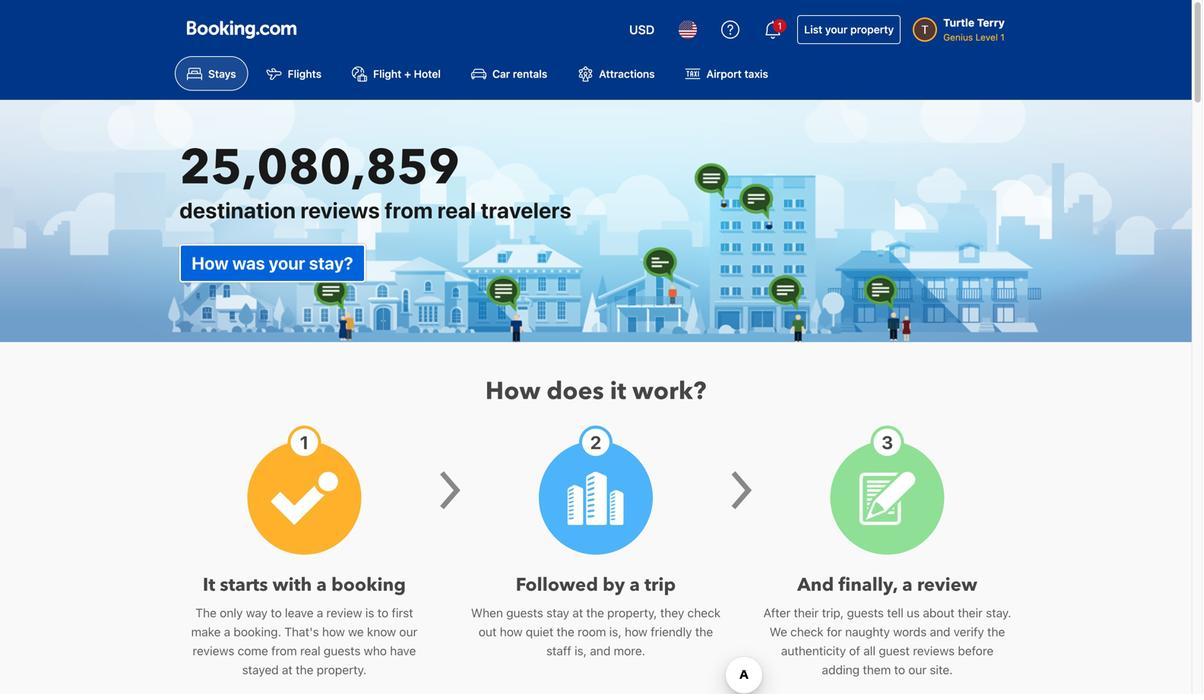 Task type: describe. For each thing, give the bounding box(es) containing it.
and inside when guests stay at the property, they check out how quiet the room is, how friendly the staff is, and more.
[[590, 644, 611, 658]]

rentals
[[513, 67, 547, 80]]

0 vertical spatial your
[[825, 23, 848, 36]]

a right by
[[630, 573, 640, 598]]

reviews inside the only way to leave a review is to first make a booking. that's how we know our reviews come from real guests who have stayed at the property.
[[193, 644, 234, 658]]

staff
[[546, 644, 571, 658]]

at inside the only way to leave a review is to first make a booking. that's how we know our reviews come from real guests who have stayed at the property.
[[282, 663, 293, 677]]

genius
[[943, 32, 973, 43]]

travelers
[[481, 197, 571, 223]]

2
[[590, 432, 601, 453]]

booking
[[331, 573, 406, 598]]

check inside when guests stay at the property, they check out how quiet the room is, how friendly the staff is, and more.
[[687, 606, 721, 620]]

it
[[203, 573, 215, 598]]

does
[[547, 375, 604, 408]]

1 inside button
[[778, 21, 782, 31]]

way
[[246, 606, 268, 620]]

trip,
[[822, 606, 844, 620]]

our inside the only way to leave a review is to first make a booking. that's how we know our reviews come from real guests who have stayed at the property.
[[399, 625, 417, 639]]

1 button
[[755, 11, 791, 48]]

the inside after their trip, guests tell us about their stay. we check for naughty words and verify the authenticity of all guest reviews before adding them to our site.
[[987, 625, 1005, 639]]

check inside after their trip, guests tell us about their stay. we check for naughty words and verify the authenticity of all guest reviews before adding them to our site.
[[790, 625, 824, 639]]

how for how does it work?
[[485, 375, 540, 408]]

friendly
[[651, 625, 692, 639]]

site.
[[930, 663, 953, 677]]

with
[[273, 573, 312, 598]]

leave
[[285, 606, 314, 620]]

was
[[232, 253, 265, 273]]

real inside 25,080,859 destination reviews from real travelers
[[437, 197, 476, 223]]

about
[[923, 606, 955, 620]]

booking.
[[234, 625, 281, 639]]

flights link
[[254, 56, 334, 91]]

car rentals link
[[459, 56, 560, 91]]

guests inside when guests stay at the property, they check out how quiet the room is, how friendly the staff is, and more.
[[506, 606, 543, 620]]

guest
[[879, 644, 910, 658]]

adding
[[822, 663, 860, 677]]

us
[[907, 606, 920, 620]]

starts
[[220, 573, 268, 598]]

1 horizontal spatial review
[[917, 573, 977, 598]]

and finally, a review
[[797, 573, 977, 598]]

stays link
[[175, 56, 248, 91]]

property,
[[607, 606, 657, 620]]

car rentals
[[492, 67, 547, 80]]

it
[[610, 375, 626, 408]]

3
[[881, 432, 893, 453]]

tell
[[887, 606, 904, 620]]

property.
[[317, 663, 366, 677]]

0 horizontal spatial to
[[271, 606, 282, 620]]

25,080,859
[[179, 135, 460, 201]]

reviews inside after their trip, guests tell us about their stay. we check for naughty words and verify the authenticity of all guest reviews before adding them to our site.
[[913, 644, 955, 658]]

stay.
[[986, 606, 1011, 620]]

for
[[827, 625, 842, 639]]

and inside after their trip, guests tell us about their stay. we check for naughty words and verify the authenticity of all guest reviews before adding them to our site.
[[930, 625, 950, 639]]

airport
[[706, 67, 742, 80]]

destination
[[179, 197, 296, 223]]

2 how from the left
[[500, 625, 523, 639]]

stayed
[[242, 663, 279, 677]]

hotel
[[414, 67, 441, 80]]

at inside when guests stay at the property, they check out how quiet the room is, how friendly the staff is, and more.
[[572, 606, 583, 620]]

flight + hotel
[[373, 67, 441, 80]]

list
[[804, 23, 822, 36]]

list your property
[[804, 23, 894, 36]]

list your property link
[[797, 15, 901, 44]]

all
[[863, 644, 876, 658]]

a down only
[[224, 625, 230, 639]]

taxis
[[744, 67, 768, 80]]

usd
[[629, 22, 654, 37]]

how does it work?
[[485, 375, 706, 408]]

make
[[191, 625, 221, 639]]

how for how was your stay?
[[192, 253, 229, 273]]

flight + hotel link
[[340, 56, 453, 91]]

room
[[578, 625, 606, 639]]

finally,
[[838, 573, 898, 598]]

car
[[492, 67, 510, 80]]

out
[[479, 625, 497, 639]]

how was your stay?
[[192, 253, 353, 273]]

from inside 25,080,859 destination reviews from real travelers
[[384, 197, 433, 223]]

25,080,859 destination reviews from real travelers
[[179, 135, 571, 223]]

turtle terry genius level 1
[[943, 16, 1005, 43]]

stay?
[[309, 253, 353, 273]]

have
[[390, 644, 416, 658]]

terry
[[977, 16, 1005, 29]]

2 vertical spatial 1
[[300, 432, 309, 453]]

verify
[[954, 625, 984, 639]]

a right leave
[[317, 606, 323, 620]]



Task type: locate. For each thing, give the bounding box(es) containing it.
our left site.
[[908, 663, 927, 677]]

review
[[917, 573, 977, 598], [326, 606, 362, 620]]

how
[[192, 253, 229, 273], [485, 375, 540, 408]]

0 horizontal spatial guests
[[324, 644, 361, 658]]

is
[[365, 606, 374, 620]]

who
[[364, 644, 387, 658]]

2 their from the left
[[958, 606, 983, 620]]

reviews up stay?
[[300, 197, 380, 223]]

their left the trip,
[[794, 606, 819, 620]]

1 horizontal spatial 1
[[778, 21, 782, 31]]

1 vertical spatial review
[[326, 606, 362, 620]]

3 how from the left
[[625, 625, 648, 639]]

1 horizontal spatial how
[[485, 375, 540, 408]]

0 horizontal spatial your
[[269, 253, 305, 273]]

1 horizontal spatial guests
[[506, 606, 543, 620]]

from inside the only way to leave a review is to first make a booking. that's how we know our reviews come from real guests who have stayed at the property.
[[271, 644, 297, 658]]

how down property,
[[625, 625, 648, 639]]

after their trip, guests tell us about their stay. we check for naughty words and verify the authenticity of all guest reviews before adding them to our site.
[[763, 606, 1011, 677]]

1 vertical spatial our
[[908, 663, 927, 677]]

0 horizontal spatial our
[[399, 625, 417, 639]]

before
[[958, 644, 994, 658]]

the right friendly
[[695, 625, 713, 639]]

a
[[316, 573, 327, 598], [630, 573, 640, 598], [902, 573, 912, 598], [317, 606, 323, 620], [224, 625, 230, 639]]

it starts with a booking
[[203, 573, 406, 598]]

0 vertical spatial is,
[[609, 625, 622, 639]]

a up us
[[902, 573, 912, 598]]

from
[[384, 197, 433, 223], [271, 644, 297, 658]]

the left property.
[[296, 663, 313, 677]]

0 vertical spatial at
[[572, 606, 583, 620]]

airport taxis
[[706, 67, 768, 80]]

quiet
[[526, 625, 553, 639]]

your
[[825, 23, 848, 36], [269, 253, 305, 273]]

stay
[[546, 606, 569, 620]]

0 horizontal spatial review
[[326, 606, 362, 620]]

is, right staff
[[575, 644, 587, 658]]

how left was
[[192, 253, 229, 273]]

the only way to leave a review is to first make a booking. that's how we know our reviews come from real guests who have stayed at the property.
[[191, 606, 417, 677]]

1 horizontal spatial to
[[377, 606, 388, 620]]

1 inside turtle terry genius level 1
[[1000, 32, 1005, 43]]

guests up property.
[[324, 644, 361, 658]]

when
[[471, 606, 503, 620]]

booking.com online hotel reservations image
[[187, 21, 296, 39]]

reviews down make
[[193, 644, 234, 658]]

how was your stay? link
[[179, 244, 365, 283]]

0 horizontal spatial real
[[300, 644, 320, 658]]

check up authenticity
[[790, 625, 824, 639]]

2 horizontal spatial how
[[625, 625, 648, 639]]

to inside after their trip, guests tell us about their stay. we check for naughty words and verify the authenticity of all guest reviews before adding them to our site.
[[894, 663, 905, 677]]

is, right room
[[609, 625, 622, 639]]

to down guest
[[894, 663, 905, 677]]

1 vertical spatial at
[[282, 663, 293, 677]]

a right the with
[[316, 573, 327, 598]]

know
[[367, 625, 396, 639]]

real down that's
[[300, 644, 320, 658]]

0 vertical spatial check
[[687, 606, 721, 620]]

the
[[586, 606, 604, 620], [557, 625, 574, 639], [695, 625, 713, 639], [987, 625, 1005, 639], [296, 663, 313, 677]]

the up staff
[[557, 625, 574, 639]]

guests up quiet
[[506, 606, 543, 620]]

reviews up site.
[[913, 644, 955, 658]]

flights
[[288, 67, 322, 80]]

the inside the only way to leave a review is to first make a booking. that's how we know our reviews come from real guests who have stayed at the property.
[[296, 663, 313, 677]]

0 horizontal spatial their
[[794, 606, 819, 620]]

and
[[797, 573, 834, 598]]

how for it starts with a booking
[[322, 625, 345, 639]]

1 vertical spatial your
[[269, 253, 305, 273]]

review inside the only way to leave a review is to first make a booking. that's how we know our reviews come from real guests who have stayed at the property.
[[326, 606, 362, 620]]

followed by a trip
[[516, 573, 676, 598]]

our up have
[[399, 625, 417, 639]]

1 horizontal spatial is,
[[609, 625, 622, 639]]

our
[[399, 625, 417, 639], [908, 663, 927, 677]]

of
[[849, 644, 860, 658]]

0 horizontal spatial is,
[[575, 644, 587, 658]]

at right stayed
[[282, 663, 293, 677]]

real left travelers
[[437, 197, 476, 223]]

your right was
[[269, 253, 305, 273]]

1 horizontal spatial and
[[930, 625, 950, 639]]

1 vertical spatial 1
[[1000, 32, 1005, 43]]

attractions link
[[566, 56, 667, 91]]

2 horizontal spatial guests
[[847, 606, 884, 620]]

at
[[572, 606, 583, 620], [282, 663, 293, 677]]

0 vertical spatial our
[[399, 625, 417, 639]]

0 horizontal spatial reviews
[[193, 644, 234, 658]]

1 horizontal spatial at
[[572, 606, 583, 620]]

to
[[271, 606, 282, 620], [377, 606, 388, 620], [894, 663, 905, 677]]

the
[[195, 606, 217, 620]]

work?
[[632, 375, 706, 408]]

flight
[[373, 67, 401, 80]]

1 horizontal spatial our
[[908, 663, 927, 677]]

authenticity
[[781, 644, 846, 658]]

check right they
[[687, 606, 721, 620]]

attractions
[[599, 67, 655, 80]]

followed
[[516, 573, 598, 598]]

them
[[863, 663, 891, 677]]

by
[[603, 573, 625, 598]]

reviews inside 25,080,859 destination reviews from real travelers
[[300, 197, 380, 223]]

review up the 'about'
[[917, 573, 977, 598]]

1 vertical spatial is,
[[575, 644, 587, 658]]

1 horizontal spatial their
[[958, 606, 983, 620]]

0 horizontal spatial at
[[282, 663, 293, 677]]

1 how from the left
[[322, 625, 345, 639]]

they
[[660, 606, 684, 620]]

0 horizontal spatial check
[[687, 606, 721, 620]]

and down room
[[590, 644, 611, 658]]

guests inside the only way to leave a review is to first make a booking. that's how we know our reviews come from real guests who have stayed at the property.
[[324, 644, 361, 658]]

1 their from the left
[[794, 606, 819, 620]]

2 horizontal spatial reviews
[[913, 644, 955, 658]]

0 horizontal spatial 1
[[300, 432, 309, 453]]

stays
[[208, 67, 236, 80]]

how left does
[[485, 375, 540, 408]]

our inside after their trip, guests tell us about their stay. we check for naughty words and verify the authenticity of all guest reviews before adding them to our site.
[[908, 663, 927, 677]]

we
[[348, 625, 364, 639]]

reviews
[[300, 197, 380, 223], [193, 644, 234, 658], [913, 644, 955, 658]]

2 horizontal spatial 1
[[1000, 32, 1005, 43]]

0 vertical spatial 1
[[778, 21, 782, 31]]

1
[[778, 21, 782, 31], [1000, 32, 1005, 43], [300, 432, 309, 453]]

your right list
[[825, 23, 848, 36]]

usd button
[[620, 11, 664, 48]]

review up we
[[326, 606, 362, 620]]

1 horizontal spatial reviews
[[300, 197, 380, 223]]

we
[[770, 625, 787, 639]]

and
[[930, 625, 950, 639], [590, 644, 611, 658]]

come
[[238, 644, 268, 658]]

0 vertical spatial how
[[192, 253, 229, 273]]

1 horizontal spatial real
[[437, 197, 476, 223]]

that's
[[284, 625, 319, 639]]

when guests stay at the property, they check out how quiet the room is, how friendly the staff is, and more.
[[471, 606, 721, 658]]

words
[[893, 625, 927, 639]]

1 vertical spatial from
[[271, 644, 297, 658]]

to right is
[[377, 606, 388, 620]]

0 horizontal spatial and
[[590, 644, 611, 658]]

guests inside after their trip, guests tell us about their stay. we check for naughty words and verify the authenticity of all guest reviews before adding them to our site.
[[847, 606, 884, 620]]

0 vertical spatial and
[[930, 625, 950, 639]]

1 vertical spatial real
[[300, 644, 320, 658]]

more.
[[614, 644, 645, 658]]

0 horizontal spatial how
[[192, 253, 229, 273]]

and down the 'about'
[[930, 625, 950, 639]]

+
[[404, 67, 411, 80]]

only
[[220, 606, 243, 620]]

the up room
[[586, 606, 604, 620]]

after
[[763, 606, 791, 620]]

1 horizontal spatial how
[[500, 625, 523, 639]]

1 vertical spatial check
[[790, 625, 824, 639]]

trip
[[644, 573, 676, 598]]

how for followed by a trip
[[625, 625, 648, 639]]

at right stay
[[572, 606, 583, 620]]

property
[[850, 23, 894, 36]]

the down stay.
[[987, 625, 1005, 639]]

1 horizontal spatial check
[[790, 625, 824, 639]]

how inside the only way to leave a review is to first make a booking. that's how we know our reviews come from real guests who have stayed at the property.
[[322, 625, 345, 639]]

airport taxis link
[[673, 56, 780, 91]]

0 horizontal spatial from
[[271, 644, 297, 658]]

1 vertical spatial and
[[590, 644, 611, 658]]

how right out
[[500, 625, 523, 639]]

naughty
[[845, 625, 890, 639]]

0 vertical spatial from
[[384, 197, 433, 223]]

0 vertical spatial review
[[917, 573, 977, 598]]

0 vertical spatial real
[[437, 197, 476, 223]]

how left we
[[322, 625, 345, 639]]

first
[[392, 606, 413, 620]]

2 horizontal spatial to
[[894, 663, 905, 677]]

their up verify
[[958, 606, 983, 620]]

0 horizontal spatial how
[[322, 625, 345, 639]]

1 horizontal spatial your
[[825, 23, 848, 36]]

their
[[794, 606, 819, 620], [958, 606, 983, 620]]

1 horizontal spatial from
[[384, 197, 433, 223]]

turtle
[[943, 16, 974, 29]]

1 vertical spatial how
[[485, 375, 540, 408]]

real inside the only way to leave a review is to first make a booking. that's how we know our reviews come from real guests who have stayed at the property.
[[300, 644, 320, 658]]

guests up naughty
[[847, 606, 884, 620]]

to right way
[[271, 606, 282, 620]]

how
[[322, 625, 345, 639], [500, 625, 523, 639], [625, 625, 648, 639]]



Task type: vqa. For each thing, say whether or not it's contained in the screenshot.
25,080,859 destination reviews from real travelers
yes



